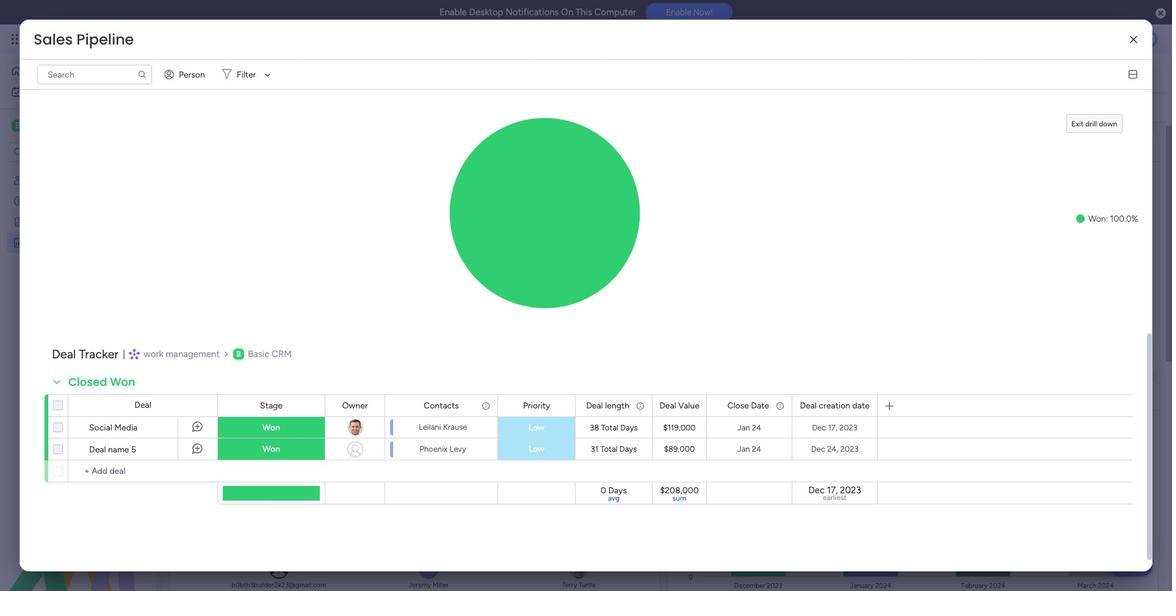 Task type: locate. For each thing, give the bounding box(es) containing it.
b inside workspace image
[[237, 350, 241, 358]]

Filter dashboard by text search field
[[184, 98, 299, 117]]

management up search image
[[123, 32, 190, 46]]

0 horizontal spatial work
[[42, 86, 61, 97]]

$89,000
[[328, 17, 502, 70], [664, 445, 695, 454]]

sales right public dashboard image
[[29, 237, 49, 247]]

basic crm for workspace image
[[248, 349, 292, 360]]

17, up 24, in the right bottom of the page
[[829, 423, 838, 432]]

crm up by
[[272, 349, 292, 360]]

0 horizontal spatial $208,000
[[661, 486, 699, 496]]

2023
[[840, 423, 858, 432], [841, 445, 859, 454], [841, 485, 862, 496]]

computer
[[595, 7, 637, 18]]

my down search in workspace 'field'
[[29, 175, 40, 185]]

b for workspace icon
[[15, 120, 20, 131]]

crm up search in workspace 'field'
[[54, 120, 76, 131]]

2023 inside dec 17, 2023 earliest
[[841, 485, 862, 496]]

work for my
[[42, 86, 61, 97]]

basic
[[28, 120, 52, 131], [248, 349, 270, 360]]

2023 down the dec 24, 2023
[[841, 485, 862, 496]]

1 horizontal spatial $208,000
[[813, 17, 1015, 70]]

terry turtle
[[562, 582, 596, 590]]

0 vertical spatial dec
[[813, 423, 827, 432]]

deal up getting on the left top of page
[[29, 195, 46, 206]]

0 vertical spatial management
[[123, 32, 190, 46]]

b for workspace image
[[237, 350, 241, 358]]

0 horizontal spatial enable
[[440, 7, 467, 18]]

deals stages by rep
[[191, 388, 304, 403]]

won
[[1089, 214, 1107, 224], [110, 374, 136, 390], [263, 422, 280, 433], [263, 444, 280, 455]]

1 horizontal spatial sales dashboard
[[184, 59, 347, 87]]

17, down 24, in the right bottom of the page
[[828, 485, 838, 496]]

deal left creation
[[801, 400, 817, 411]]

days inside the "0 days avg"
[[609, 486, 627, 496]]

leilani krause
[[419, 423, 467, 432]]

pipeline
[[77, 29, 134, 49]]

column information image for date
[[776, 401, 786, 411]]

$208,000
[[813, 17, 1015, 70], [661, 486, 699, 496]]

0 horizontal spatial crm
[[54, 120, 76, 131]]

option
[[0, 169, 156, 171]]

tracker up getting started
[[48, 195, 75, 206]]

sales dashboard
[[184, 59, 347, 87], [29, 237, 92, 247]]

enable left 'now!'
[[667, 7, 692, 17]]

17,
[[829, 423, 838, 432], [828, 485, 838, 496]]

contacts up leilani krause
[[424, 400, 459, 411]]

0 vertical spatial b
[[15, 120, 20, 131]]

1 column information image from the left
[[636, 401, 646, 411]]

dec
[[813, 423, 827, 432], [812, 445, 826, 454], [809, 485, 825, 496]]

1 vertical spatial contacts
[[424, 400, 459, 411]]

sales up home
[[34, 29, 73, 49]]

crm inside workspace selection element
[[54, 120, 76, 131]]

1 24 from the top
[[752, 423, 762, 432]]

Deal Value field
[[657, 399, 703, 413]]

1 vertical spatial 2023
[[841, 445, 859, 454]]

basic crm for workspace icon
[[28, 120, 76, 131]]

basic right workspace image
[[248, 349, 270, 360]]

sales dashboard up filter dashboard by text search field
[[184, 59, 347, 87]]

days right the '0'
[[609, 486, 627, 496]]

1 vertical spatial tracker
[[79, 347, 119, 362]]

options image
[[28, 412, 38, 443], [28, 434, 38, 465]]

2023 for dec 17, 2023 earliest
[[841, 485, 862, 496]]

work down home
[[42, 86, 61, 97]]

17, inside dec 17, 2023 earliest
[[828, 485, 838, 496]]

0 horizontal spatial basic crm
[[28, 120, 76, 131]]

1 horizontal spatial enable
[[667, 7, 692, 17]]

1 vertical spatial crm
[[272, 349, 292, 360]]

0 vertical spatial days
[[621, 423, 638, 433]]

0 vertical spatial tracker
[[48, 195, 75, 206]]

2 vertical spatial 2023
[[841, 485, 862, 496]]

this
[[576, 7, 593, 18]]

1 horizontal spatial tracker
[[79, 347, 119, 362]]

0 horizontal spatial dashboard
[[51, 237, 92, 247]]

public board image
[[13, 216, 24, 227]]

management up deals in the left of the page
[[166, 349, 220, 360]]

column information image down v2 fullscreen icon
[[636, 401, 646, 411]]

1 vertical spatial sales
[[184, 59, 235, 87]]

sales inside 'banner'
[[184, 59, 235, 87]]

column information image
[[636, 401, 646, 411], [776, 401, 786, 411]]

1 vertical spatial jan
[[738, 445, 751, 454]]

1 horizontal spatial $89,000
[[664, 445, 695, 454]]

Stage field
[[257, 399, 286, 413]]

my for my work
[[28, 86, 40, 97]]

basic right workspace icon
[[28, 120, 52, 131]]

2023 right 24, in the right bottom of the page
[[841, 445, 859, 454]]

work right "|" on the bottom of the page
[[144, 349, 164, 360]]

1 horizontal spatial b
[[237, 350, 241, 358]]

deal length
[[587, 400, 630, 411]]

terry
[[562, 582, 577, 590]]

1 vertical spatial work
[[42, 86, 61, 97]]

17, for dec 17, 2023 earliest
[[828, 485, 838, 496]]

b
[[15, 120, 20, 131], [237, 350, 241, 358]]

0 vertical spatial sales dashboard
[[184, 59, 347, 87]]

0 horizontal spatial basic
[[28, 120, 52, 131]]

1 vertical spatial 17,
[[828, 485, 838, 496]]

1 vertical spatial b
[[237, 350, 241, 358]]

dec down the dec 24, 2023
[[809, 485, 825, 496]]

2 vertical spatial dec
[[809, 485, 825, 496]]

1 vertical spatial basic crm
[[248, 349, 292, 360]]

jeremy miller
[[409, 582, 449, 590]]

help button
[[1111, 557, 1153, 577]]

1 horizontal spatial work
[[99, 32, 121, 46]]

length
[[605, 400, 630, 411]]

enable
[[440, 7, 467, 18], [667, 7, 692, 17]]

jan 24
[[738, 423, 762, 432], [738, 445, 762, 454]]

0 vertical spatial my
[[28, 86, 40, 97]]

2 vertical spatial work
[[144, 349, 164, 360]]

1 vertical spatial sales dashboard
[[29, 237, 92, 247]]

dec 17, 2023 earliest
[[809, 485, 862, 502]]

sales dashboard banner
[[162, 54, 1167, 122]]

0 vertical spatial jan 24
[[738, 423, 762, 432]]

tracker
[[48, 195, 75, 206], [79, 347, 119, 362]]

basic crm up search in workspace 'field'
[[28, 120, 76, 131]]

basic for workspace image
[[248, 349, 270, 360]]

0 vertical spatial low
[[529, 422, 545, 433]]

24
[[752, 423, 762, 432], [752, 445, 762, 454]]

my inside option
[[28, 86, 40, 97]]

sales dashboard down getting started
[[29, 237, 92, 247]]

work for monday
[[99, 32, 121, 46]]

1 horizontal spatial dashboard
[[240, 59, 347, 87]]

earliest
[[824, 494, 847, 502]]

dec up the dec 24, 2023
[[813, 423, 827, 432]]

Deal Progress based on Month Added field
[[686, 388, 903, 404]]

2 24 from the top
[[752, 445, 762, 454]]

2 low from the top
[[529, 444, 545, 455]]

work right the monday
[[99, 32, 121, 46]]

v2 split view image
[[1130, 70, 1138, 79]]

sum
[[673, 494, 687, 503]]

0 horizontal spatial contacts
[[43, 175, 78, 185]]

0 vertical spatial dashboard
[[240, 59, 347, 87]]

sales
[[34, 29, 73, 49], [184, 59, 235, 87], [29, 237, 49, 247]]

contacts down search in workspace 'field'
[[43, 175, 78, 185]]

0 horizontal spatial tracker
[[48, 195, 75, 206]]

1 vertical spatial low
[[529, 444, 545, 455]]

arrow down image
[[260, 67, 275, 82]]

2 options image from the top
[[28, 434, 38, 465]]

0 vertical spatial crm
[[54, 120, 76, 131]]

deal
[[29, 195, 46, 206], [52, 347, 76, 362], [689, 388, 714, 403], [135, 400, 151, 411], [587, 400, 603, 411], [660, 400, 677, 411], [801, 400, 817, 411], [89, 445, 106, 455]]

dashboard
[[240, 59, 347, 87], [51, 237, 92, 247]]

deals
[[191, 388, 222, 403]]

basic crm inside workspace selection element
[[28, 120, 76, 131]]

1 vertical spatial management
[[166, 349, 220, 360]]

1 vertical spatial dashboard
[[51, 237, 92, 247]]

Deal creation date field
[[797, 399, 873, 413]]

1 horizontal spatial basic crm
[[248, 349, 292, 360]]

17, for dec 17, 2023
[[829, 423, 838, 432]]

0 vertical spatial basic
[[28, 120, 52, 131]]

total for 38
[[602, 423, 619, 433]]

0 vertical spatial total
[[602, 423, 619, 433]]

Deal length field
[[584, 399, 633, 413]]

b inside workspace icon
[[15, 120, 20, 131]]

0 vertical spatial work
[[99, 32, 121, 46]]

2023 for dec 24, 2023
[[841, 445, 859, 454]]

0 vertical spatial contacts
[[43, 175, 78, 185]]

None search field
[[37, 65, 152, 84]]

jan
[[738, 423, 751, 432], [738, 445, 751, 454]]

basic crm
[[28, 120, 76, 131], [248, 349, 292, 360]]

Filter dashboard by text search field
[[37, 65, 152, 84]]

stage
[[260, 400, 283, 411]]

2023 for dec 17, 2023
[[840, 423, 858, 432]]

0 vertical spatial $208,000
[[813, 17, 1015, 70]]

0 vertical spatial 17,
[[829, 423, 838, 432]]

options image for deal name 5
[[28, 434, 38, 465]]

contacts
[[43, 175, 78, 185], [424, 400, 459, 411]]

0 vertical spatial sales
[[34, 29, 73, 49]]

days for 38 total days
[[621, 423, 638, 433]]

1 horizontal spatial crm
[[272, 349, 292, 360]]

turtle
[[579, 582, 596, 590]]

dec inside dec 17, 2023 earliest
[[809, 485, 825, 496]]

1 horizontal spatial column information image
[[776, 401, 786, 411]]

owner
[[342, 400, 368, 411]]

deal tracker down my contacts
[[29, 195, 75, 206]]

basic crm right workspace image
[[248, 349, 292, 360]]

1 horizontal spatial contacts
[[424, 400, 459, 411]]

2023 down the date
[[840, 423, 858, 432]]

basic for workspace icon
[[28, 120, 52, 131]]

krause
[[443, 423, 467, 432]]

total right 31
[[601, 445, 618, 454]]

lottie animation element
[[0, 468, 156, 591]]

dec for dec 24, 2023
[[812, 445, 826, 454]]

deal up 38
[[587, 400, 603, 411]]

list box containing my contacts
[[0, 167, 156, 418]]

stages
[[225, 388, 263, 403]]

2 column information image from the left
[[776, 401, 786, 411]]

2 vertical spatial days
[[609, 486, 627, 496]]

sales left filter
[[184, 59, 235, 87]]

0 horizontal spatial b
[[15, 120, 20, 131]]

1 vertical spatial my
[[29, 175, 40, 185]]

1 vertical spatial basic
[[248, 349, 270, 360]]

home option
[[7, 61, 148, 81]]

1 vertical spatial total
[[601, 445, 618, 454]]

0
[[601, 486, 607, 496]]

low
[[529, 422, 545, 433], [529, 444, 545, 455]]

list box
[[0, 167, 156, 418]]

basic inside workspace selection element
[[28, 120, 52, 131]]

1 options image from the top
[[28, 412, 38, 443]]

2 jan from the top
[[738, 445, 751, 454]]

1 vertical spatial dec
[[812, 445, 826, 454]]

1 vertical spatial $208,000
[[661, 486, 699, 496]]

dec left 24, in the right bottom of the page
[[812, 445, 826, 454]]

dashboard inside sales dashboard 'banner'
[[240, 59, 347, 87]]

based
[[769, 388, 804, 403]]

1 vertical spatial jan 24
[[738, 445, 762, 454]]

0 horizontal spatial $89,000
[[328, 17, 502, 70]]

column information image right date
[[776, 401, 786, 411]]

1 vertical spatial days
[[620, 445, 637, 454]]

1 vertical spatial 24
[[752, 445, 762, 454]]

days down 38 total days
[[620, 445, 637, 454]]

enable left desktop
[[440, 7, 467, 18]]

Close Date field
[[725, 399, 773, 413]]

tracker left "|" on the bottom of the page
[[79, 347, 119, 362]]

0 horizontal spatial column information image
[[636, 401, 646, 411]]

deal tracker up closed
[[52, 347, 119, 362]]

work
[[99, 32, 121, 46], [42, 86, 61, 97], [144, 349, 164, 360]]

deal up closed
[[52, 347, 76, 362]]

monday
[[54, 32, 96, 46]]

total right 38
[[602, 423, 619, 433]]

person button
[[159, 65, 212, 84]]

0 vertical spatial 2023
[[840, 423, 858, 432]]

levy
[[450, 444, 467, 454]]

1 jan from the top
[[738, 423, 751, 432]]

deal value
[[660, 400, 700, 411]]

deal left the name
[[89, 445, 106, 455]]

crm for workspace icon
[[54, 120, 76, 131]]

my down home
[[28, 86, 40, 97]]

options image for social media
[[28, 412, 38, 443]]

v2 fullscreen image
[[1136, 142, 1144, 151]]

deal left close
[[689, 388, 714, 403]]

getting
[[29, 216, 58, 227]]

0 vertical spatial basic crm
[[28, 120, 76, 131]]

column information image for length
[[636, 401, 646, 411]]

enable now! button
[[646, 3, 733, 22]]

1 horizontal spatial basic
[[248, 349, 270, 360]]

4 image
[[992, 25, 1003, 39]]

days down length
[[621, 423, 638, 433]]

0 vertical spatial 24
[[752, 423, 762, 432]]

priority
[[523, 400, 551, 411]]

1 vertical spatial deal tracker
[[52, 347, 119, 362]]

filter button
[[217, 65, 275, 84]]

my
[[28, 86, 40, 97], [29, 175, 40, 185]]

deal tracker
[[29, 195, 75, 206], [52, 347, 119, 362]]

enable inside button
[[667, 7, 692, 17]]

0 vertical spatial jan
[[738, 423, 751, 432]]

work inside option
[[42, 86, 61, 97]]



Task type: describe. For each thing, give the bounding box(es) containing it.
value
[[679, 400, 700, 411]]

on
[[807, 388, 821, 403]]

closed won
[[68, 374, 136, 390]]

creation
[[819, 400, 851, 411]]

sales for sales pipeline field at the top
[[34, 29, 73, 49]]

Owner field
[[339, 399, 371, 413]]

total for 31
[[601, 445, 618, 454]]

added
[[862, 388, 899, 403]]

+ Add deal text field
[[75, 464, 212, 479]]

1 jan 24 from the top
[[738, 423, 762, 432]]

person
[[179, 69, 205, 80]]

sales pipeline
[[34, 29, 134, 49]]

date
[[752, 400, 770, 411]]

sales dashboard inside sales dashboard 'banner'
[[184, 59, 347, 87]]

close
[[728, 400, 750, 411]]

deal up media
[[135, 400, 151, 411]]

days for 31 total days
[[620, 445, 637, 454]]

Sales Pipeline field
[[31, 29, 137, 49]]

0 days avg
[[601, 486, 627, 503]]

deal inside list box
[[29, 195, 46, 206]]

avg
[[608, 494, 620, 503]]

v2 fullscreen image
[[637, 391, 646, 400]]

1 low from the top
[[529, 422, 545, 433]]

b0bth3builder2k23@gmail.com
[[232, 582, 326, 590]]

deal progress based on month added
[[689, 388, 899, 403]]

31
[[591, 445, 599, 454]]

jeremy
[[409, 582, 431, 590]]

media
[[114, 423, 138, 433]]

by
[[266, 388, 280, 403]]

rep
[[283, 388, 304, 403]]

my work link
[[7, 82, 148, 101]]

dec 17, 2023
[[813, 423, 858, 432]]

contacts inside field
[[424, 400, 459, 411]]

Contacts field
[[421, 399, 462, 413]]

now!
[[694, 7, 713, 17]]

0 horizontal spatial sales dashboard
[[29, 237, 92, 247]]

2 jan 24 from the top
[[738, 445, 762, 454]]

workspace image
[[233, 349, 244, 360]]

Sales Dashboard field
[[181, 59, 350, 87]]

enable desktop notifications on this computer
[[440, 7, 637, 18]]

enable for enable now!
[[667, 7, 692, 17]]

deal name 5
[[89, 445, 136, 455]]

31 total days
[[591, 445, 637, 454]]

0 vertical spatial $89,000
[[328, 17, 502, 70]]

|
[[123, 349, 125, 360]]

my work
[[28, 86, 61, 97]]

workspace image
[[12, 119, 24, 133]]

$208,000 for $208,000 sum
[[661, 486, 699, 496]]

dapulse x slim image
[[1131, 35, 1138, 44]]

dec for dec 17, 2023 earliest
[[809, 485, 825, 496]]

crm for workspace image
[[272, 349, 292, 360]]

2 vertical spatial sales
[[29, 237, 49, 247]]

dec for dec 17, 2023
[[813, 423, 827, 432]]

0 vertical spatial deal tracker
[[29, 195, 75, 206]]

getting started
[[29, 216, 89, 227]]

my work option
[[7, 82, 148, 101]]

Search in workspace field
[[26, 145, 102, 159]]

filter
[[237, 69, 256, 80]]

38
[[590, 423, 600, 433]]

Closed Won field
[[65, 374, 139, 390]]

add to favorites image
[[357, 67, 369, 79]]

100.0%
[[1111, 214, 1139, 224]]

enable for enable desktop notifications on this computer
[[440, 7, 467, 18]]

home link
[[7, 61, 148, 81]]

lottie animation image
[[0, 468, 156, 591]]

won : 100.0%
[[1089, 214, 1139, 224]]

share button
[[1068, 63, 1118, 82]]

monday work management
[[54, 32, 190, 46]]

jeremy miller image
[[1139, 29, 1158, 49]]

:
[[1107, 214, 1109, 224]]

month
[[824, 388, 859, 403]]

$208,000 for $208,000
[[813, 17, 1015, 70]]

phoenix levy
[[420, 444, 467, 454]]

38 total days
[[590, 423, 638, 433]]

miller
[[433, 582, 449, 590]]

$208,000 sum
[[661, 486, 699, 503]]

leilani
[[419, 423, 441, 432]]

on
[[562, 7, 574, 18]]

enable now!
[[667, 7, 713, 17]]

progress
[[717, 388, 766, 403]]

phoenix
[[420, 444, 448, 454]]

close date
[[728, 400, 770, 411]]

search image
[[137, 70, 147, 79]]

workspace selection element
[[12, 119, 77, 133]]

sales for sales dashboard field
[[184, 59, 235, 87]]

name
[[108, 445, 129, 455]]

help
[[1121, 561, 1143, 573]]

dec 24, 2023
[[812, 445, 859, 454]]

2 horizontal spatial work
[[144, 349, 164, 360]]

deal left value
[[660, 400, 677, 411]]

won inside closed won field
[[110, 374, 136, 390]]

notifications
[[506, 7, 559, 18]]

1 vertical spatial $89,000
[[664, 445, 695, 454]]

social
[[89, 423, 112, 433]]

work management
[[144, 349, 220, 360]]

closed
[[68, 374, 107, 390]]

deal inside field
[[587, 400, 603, 411]]

share
[[1091, 67, 1112, 78]]

select product image
[[11, 33, 23, 45]]

$119,000
[[664, 423, 696, 432]]

5
[[131, 445, 136, 455]]

Priority field
[[520, 399, 554, 413]]

my contacts
[[29, 175, 78, 185]]

my for my contacts
[[29, 175, 40, 185]]

column information image
[[481, 401, 491, 411]]

home
[[27, 65, 50, 76]]

Deals Stages by Rep field
[[188, 388, 308, 404]]

desktop
[[469, 7, 504, 18]]

24,
[[828, 445, 839, 454]]

dapulse close image
[[1156, 7, 1167, 20]]

date
[[853, 400, 870, 411]]

started
[[60, 216, 89, 227]]

social media
[[89, 423, 138, 433]]

deal creation date
[[801, 400, 870, 411]]

public dashboard image
[[13, 236, 24, 248]]



Task type: vqa. For each thing, say whether or not it's contained in the screenshot.
Update feed icon on the right of page
no



